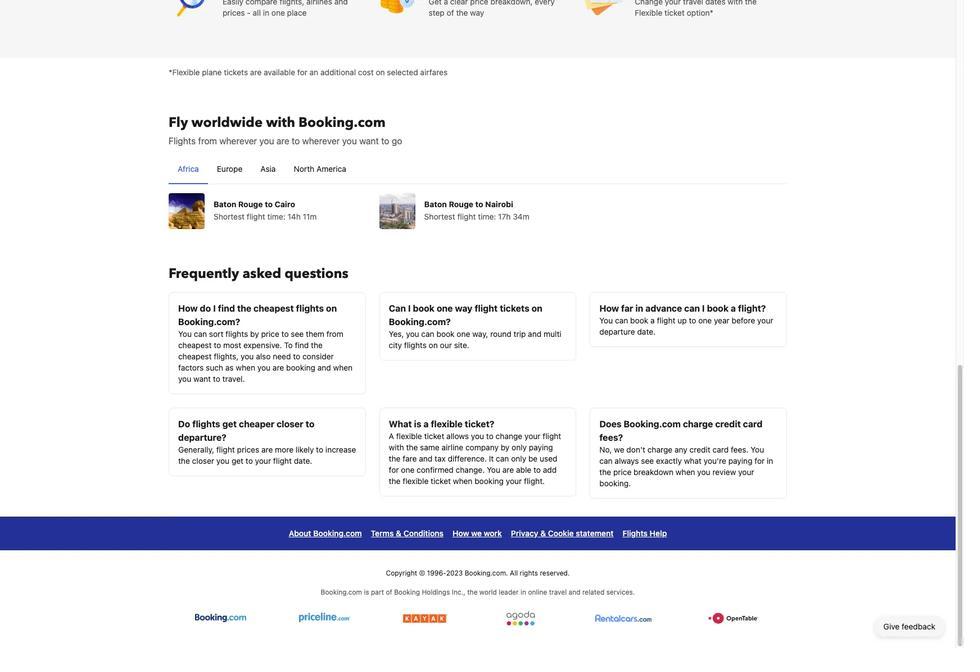 Task type: describe. For each thing, give the bounding box(es) containing it.
for inside does booking.com charge credit card fees? no, we don't charge any credit card fees. you can always see exactly what you're paying for in the price breakdown when you review your booking.
[[755, 456, 765, 466]]

frequently
[[169, 264, 239, 283]]

easily compare flights, airlines and prices - all in one place
[[223, 0, 348, 17]]

factors
[[178, 363, 204, 372]]

from inside how do i find the cheapest flights on booking.com? you can sort flights by price to see them from cheapest to most expensive. to find the cheapest flights, you also need to consider factors such as when you are booking and when you want to travel.
[[326, 329, 343, 339]]

questions
[[285, 264, 348, 283]]

when right 'as'
[[236, 363, 255, 372]]

flight inside baton rouge to nairobi shortest flight time: 17h 34m
[[457, 212, 476, 221]]

to right likely
[[316, 445, 323, 454]]

can inside what is a flexible ticket? a flexible ticket allows you to change your flight with the same airline company by only paying the fare and tax difference. it can only be used for one confirmed change. you are able to add the flexible ticket when booking your flight.
[[496, 454, 509, 463]]

flights up most
[[226, 329, 248, 339]]

breakdown,
[[490, 0, 533, 6]]

get a clear price breakdown, every step of the way
[[429, 0, 555, 17]]

your inside change your travel dates with the flexible ticket option*
[[665, 0, 681, 6]]

flight.
[[524, 476, 545, 486]]

clear
[[450, 0, 468, 6]]

more
[[275, 445, 294, 454]]

privacy
[[511, 529, 538, 538]]

by inside what is a flexible ticket? a flexible ticket allows you to change your flight with the same airline company by only paying the fare and tax difference. it can only be used for one confirmed change. you are able to add the flexible ticket when booking your flight.
[[501, 443, 510, 452]]

1 vertical spatial travel
[[549, 588, 567, 597]]

booking inside what is a flexible ticket? a flexible ticket allows you to change your flight with the same airline company by only paying the fare and tax difference. it can only be used for one confirmed change. you are able to add the flexible ticket when booking your flight.
[[475, 476, 504, 486]]

1 vertical spatial charge
[[647, 445, 672, 454]]

shortest for baton rouge to cairo shortest flight time: 14h 11m
[[214, 212, 245, 221]]

booking.com is part of booking holdings inc., the world leader in online travel and related services.
[[321, 588, 635, 597]]

flights inside flights help link
[[623, 529, 648, 538]]

to down such
[[213, 374, 220, 384]]

exactly
[[656, 456, 682, 466]]

change
[[635, 0, 663, 6]]

a up the before
[[731, 303, 736, 313]]

0 horizontal spatial tickets
[[224, 67, 248, 77]]

you inside does booking.com charge credit card fees? no, we don't charge any credit card fees. you can always see exactly what you're paying for in the price breakdown when you review your booking.
[[751, 445, 764, 454]]

how we work link
[[453, 526, 502, 542]]

fly
[[169, 113, 188, 132]]

cookie
[[548, 529, 574, 538]]

2 vertical spatial ticket
[[431, 476, 451, 486]]

fees?
[[599, 433, 623, 443]]

how for how do i find the cheapest flights on booking.com?
[[178, 303, 198, 313]]

option*
[[687, 8, 713, 17]]

asia
[[260, 164, 276, 173]]

fare
[[403, 454, 417, 463]]

can inside how do i find the cheapest flights on booking.com? you can sort flights by price to see them from cheapest to most expensive. to find the cheapest flights, you also need to consider factors such as when you are booking and when you want to travel.
[[194, 329, 207, 339]]

with inside what is a flexible ticket? a flexible ticket allows you to change your flight with the same airline company by only paying the fare and tax difference. it can only be used for one confirmed change. you are able to add the flexible ticket when booking your flight.
[[389, 443, 404, 452]]

compare
[[246, 0, 277, 6]]

1 vertical spatial cheapest
[[178, 340, 212, 350]]

booking.com? for i
[[178, 317, 240, 327]]

0 vertical spatial get
[[222, 419, 237, 429]]

0 vertical spatial closer
[[277, 419, 304, 429]]

selected
[[387, 67, 418, 77]]

to up likely
[[306, 419, 315, 429]]

tab list containing africa
[[169, 154, 787, 185]]

from inside fly worldwide with booking.com flights from wherever you are to wherever you want to go
[[198, 136, 217, 146]]

about booking.com link
[[289, 526, 362, 542]]

the up 'fare'
[[406, 443, 418, 452]]

about
[[289, 529, 311, 538]]

i inside 'how far in advance can i book a flight? you can book a flight up to one year before your departure date.'
[[702, 303, 705, 313]]

you inside does booking.com charge credit card fees? no, we don't charge any credit card fees. you can always see exactly what you're paying for in the price breakdown when you review your booking.
[[697, 467, 710, 477]]

1 vertical spatial card
[[713, 445, 729, 454]]

to down sort
[[214, 340, 221, 350]]

used
[[540, 454, 557, 463]]

give feedback
[[884, 622, 935, 632]]

0 vertical spatial cheapest
[[254, 303, 294, 313]]

increase
[[325, 445, 356, 454]]

dates
[[705, 0, 726, 6]]

you down the also
[[257, 363, 270, 372]]

can
[[389, 303, 406, 313]]

to down the cheaper
[[246, 456, 253, 466]]

in inside does booking.com charge credit card fees? no, we don't charge any credit card fees. you can always see exactly what you're paying for in the price breakdown when you review your booking.
[[767, 456, 773, 466]]

what
[[389, 419, 412, 429]]

the inside do flights get cheaper closer to departure? generally, flight prices are more likely to increase the closer you get to your flight date.
[[178, 456, 190, 466]]

any
[[675, 445, 687, 454]]

give
[[884, 622, 900, 632]]

and inside easily compare flights, airlines and prices - all in one place
[[334, 0, 348, 6]]

0 vertical spatial card
[[743, 419, 763, 429]]

shortest for baton rouge to nairobi shortest flight time: 17h 34m
[[424, 212, 455, 221]]

an
[[310, 67, 318, 77]]

no,
[[599, 445, 612, 454]]

what
[[684, 456, 702, 466]]

likely
[[296, 445, 314, 454]]

0 vertical spatial only
[[512, 443, 527, 452]]

book right can
[[413, 303, 435, 313]]

expensive.
[[243, 340, 282, 350]]

cairo
[[275, 199, 295, 209]]

nairobi
[[485, 199, 513, 209]]

the left 'fare'
[[389, 454, 401, 463]]

terms & conditions link
[[371, 526, 444, 542]]

1 vertical spatial only
[[511, 454, 526, 463]]

cost
[[358, 67, 374, 77]]

flights, inside how do i find the cheapest flights on booking.com? you can sort flights by price to see them from cheapest to most expensive. to find the cheapest flights, you also need to consider factors such as when you are booking and when you want to travel.
[[214, 352, 239, 361]]

when down consider
[[333, 363, 353, 372]]

your inside 'how far in advance can i book a flight? you can book a flight up to one year before your departure date.'
[[757, 316, 773, 325]]

your up 'be'
[[525, 431, 541, 441]]

flights inside fly worldwide with booking.com flights from wherever you are to wherever you want to go
[[169, 136, 196, 146]]

booking.
[[599, 479, 631, 488]]

america
[[316, 164, 346, 173]]

to up company
[[486, 431, 494, 441]]

airline
[[442, 443, 463, 452]]

flight down more
[[273, 456, 292, 466]]

additional
[[320, 67, 356, 77]]

want inside how do i find the cheapest flights on booking.com? you can sort flights by price to see them from cheapest to most expensive. to find the cheapest flights, you also need to consider factors such as when you are booking and when you want to travel.
[[193, 374, 211, 384]]

how we work
[[453, 529, 502, 538]]

before
[[732, 316, 755, 325]]

one up site.
[[457, 329, 470, 339]]

1 horizontal spatial credit
[[715, 419, 741, 429]]

you left the also
[[241, 352, 254, 361]]

prices inside easily compare flights, airlines and prices - all in one place
[[223, 8, 245, 17]]

a down advance
[[650, 316, 655, 325]]

privacy & cookie statement link
[[511, 526, 614, 542]]

far
[[621, 303, 633, 313]]

prices inside do flights get cheaper closer to departure? generally, flight prices are more likely to increase the closer you get to your flight date.
[[237, 445, 259, 454]]

ticket for a
[[424, 431, 444, 441]]

can up departure
[[615, 316, 628, 325]]

you're
[[704, 456, 726, 466]]

how do i find the cheapest flights on booking.com? you can sort flights by price to see them from cheapest to most expensive. to find the cheapest flights, you also need to consider factors such as when you are booking and when you want to travel.
[[178, 303, 353, 384]]

date. inside do flights get cheaper closer to departure? generally, flight prices are more likely to increase the closer you get to your flight date.
[[294, 456, 312, 466]]

departure?
[[178, 433, 226, 443]]

the inside get a clear price breakdown, every step of the way
[[456, 8, 468, 17]]

are inside how do i find the cheapest flights on booking.com? you can sort flights by price to see them from cheapest to most expensive. to find the cheapest flights, you also need to consider factors such as when you are booking and when you want to travel.
[[273, 363, 284, 372]]

way inside can i book one way flight tickets on booking.com? yes, you can book one way, round trip and multi city flights on our site.
[[455, 303, 472, 313]]

in left online
[[521, 588, 526, 597]]

you up america
[[342, 136, 357, 146]]

part
[[371, 588, 384, 597]]

price inside how do i find the cheapest flights on booking.com? you can sort flights by price to see them from cheapest to most expensive. to find the cheapest flights, you also need to consider factors such as when you are booking and when you want to travel.
[[261, 329, 279, 339]]

rights
[[520, 569, 538, 578]]

sort
[[209, 329, 223, 339]]

flights help link
[[623, 526, 667, 542]]

airfares
[[420, 67, 448, 77]]

and inside what is a flexible ticket? a flexible ticket allows you to change your flight with the same airline company by only paying the fare and tax difference. it can only be used for one confirmed change. you are able to add the flexible ticket when booking your flight.
[[419, 454, 432, 463]]

feedback
[[902, 622, 935, 632]]

to up to
[[281, 329, 289, 339]]

the down frequently asked questions
[[237, 303, 251, 313]]

our
[[440, 340, 452, 350]]

0 vertical spatial flexible
[[431, 419, 463, 429]]

terms & conditions
[[371, 529, 444, 538]]

also
[[256, 352, 271, 361]]

you up asia
[[259, 136, 274, 146]]

0 horizontal spatial of
[[386, 588, 392, 597]]

to right "need"
[[293, 352, 300, 361]]

all
[[510, 569, 518, 578]]

flight?
[[738, 303, 766, 313]]

ticket?
[[465, 419, 494, 429]]

copyright
[[386, 569, 417, 578]]

multi
[[544, 329, 561, 339]]

flights, inside easily compare flights, airlines and prices - all in one place
[[280, 0, 304, 6]]

world
[[479, 588, 497, 597]]

i inside can i book one way flight tickets on booking.com? yes, you can book one way, round trip and multi city flights on our site.
[[408, 303, 411, 313]]

with inside fly worldwide with booking.com flights from wherever you are to wherever you want to go
[[266, 113, 295, 132]]

& for privacy
[[540, 529, 546, 538]]

africa
[[178, 164, 199, 173]]

such
[[206, 363, 223, 372]]

agoda image
[[501, 611, 540, 626]]

the down a
[[389, 476, 401, 486]]

flights inside can i book one way flight tickets on booking.com? yes, you can book one way, round trip and multi city flights on our site.
[[404, 340, 427, 350]]

when inside what is a flexible ticket? a flexible ticket allows you to change your flight with the same airline company by only paying the fare and tax difference. it can only be used for one confirmed change. you are able to add the flexible ticket when booking your flight.
[[453, 476, 472, 486]]

asked
[[243, 264, 281, 283]]

booking.com up priceline.com image
[[321, 588, 362, 597]]

flights up them
[[296, 303, 324, 313]]

flight down the departure?
[[216, 445, 235, 454]]

& for terms
[[396, 529, 401, 538]]

baton for baton rouge to cairo shortest flight time: 14h 11m
[[214, 199, 236, 209]]

book up our
[[437, 329, 455, 339]]

consider
[[302, 352, 334, 361]]

a
[[389, 431, 394, 441]]

you down 'factors'
[[178, 374, 191, 384]]

flight inside can i book one way flight tickets on booking.com? yes, you can book one way, round trip and multi city flights on our site.
[[475, 303, 498, 313]]

do flights get cheaper closer to departure? generally, flight prices are more likely to increase the closer you get to your flight date.
[[178, 419, 356, 466]]

city
[[389, 340, 402, 350]]

are left available
[[250, 67, 262, 77]]

rentalcars image
[[593, 611, 654, 626]]

and inside how do i find the cheapest flights on booking.com? you can sort flights by price to see them from cheapest to most expensive. to find the cheapest flights, you also need to consider factors such as when you are booking and when you want to travel.
[[317, 363, 331, 372]]

how far in advance can i book a flight? you can book a flight up to one year before your departure date.
[[599, 303, 773, 336]]

1 horizontal spatial how
[[453, 529, 469, 538]]

booking inside how do i find the cheapest flights on booking.com? you can sort flights by price to see them from cheapest to most expensive. to find the cheapest flights, you also need to consider factors such as when you are booking and when you want to travel.
[[286, 363, 315, 372]]

statement
[[576, 529, 614, 538]]

can up the up
[[684, 303, 700, 313]]



Task type: locate. For each thing, give the bounding box(es) containing it.
breakdown
[[634, 467, 674, 477]]

booking.com right about
[[313, 529, 362, 538]]

0 horizontal spatial by
[[250, 329, 259, 339]]

to inside 'how far in advance can i book a flight? you can book a flight up to one year before your departure date.'
[[689, 316, 696, 325]]

0 horizontal spatial how
[[178, 303, 198, 313]]

does booking.com charge credit card fees? no, we don't charge any credit card fees. you can always see exactly what you're paying for in the price breakdown when you review your booking.
[[599, 419, 773, 488]]

get left the cheaper
[[222, 419, 237, 429]]

about booking.com
[[289, 529, 362, 538]]

0 vertical spatial flights,
[[280, 0, 304, 6]]

0 horizontal spatial card
[[713, 445, 729, 454]]

by up expensive.
[[250, 329, 259, 339]]

1 horizontal spatial card
[[743, 419, 763, 429]]

1 wherever from the left
[[219, 136, 257, 146]]

and
[[334, 0, 348, 6], [528, 329, 541, 339], [317, 363, 331, 372], [419, 454, 432, 463], [569, 588, 580, 597]]

booking.com image
[[195, 611, 246, 626]]

0 vertical spatial from
[[198, 136, 217, 146]]

is for what
[[414, 419, 421, 429]]

when inside does booking.com charge credit card fees? no, we don't charge any credit card fees. you can always see exactly what you're paying for in the price breakdown when you review your booking.
[[676, 467, 695, 477]]

1 horizontal spatial we
[[614, 445, 624, 454]]

0 horizontal spatial date.
[[294, 456, 312, 466]]

every
[[535, 0, 555, 6]]

2 rouge from the left
[[449, 199, 473, 209]]

get
[[429, 0, 442, 6]]

1 horizontal spatial from
[[326, 329, 343, 339]]

flexible down 'confirmed'
[[403, 476, 429, 486]]

plane
[[202, 67, 222, 77]]

date. down likely
[[294, 456, 312, 466]]

0 vertical spatial of
[[447, 8, 454, 17]]

you inside how do i find the cheapest flights on booking.com? you can sort flights by price to see them from cheapest to most expensive. to find the cheapest flights, you also need to consider factors such as when you are booking and when you want to travel.
[[178, 329, 192, 339]]

your down able
[[506, 476, 522, 486]]

how inside 'how far in advance can i book a flight? you can book a flight up to one year before your departure date.'
[[599, 303, 619, 313]]

0 horizontal spatial for
[[297, 67, 307, 77]]

0 vertical spatial paying
[[529, 443, 553, 452]]

1 vertical spatial way
[[455, 303, 472, 313]]

14h
[[288, 212, 301, 221]]

baton rouge to nairobi image
[[379, 193, 415, 229]]

0 vertical spatial travel
[[683, 0, 703, 6]]

1 vertical spatial flights,
[[214, 352, 239, 361]]

services.
[[606, 588, 635, 597]]

ticket for travel
[[665, 8, 685, 17]]

0 horizontal spatial time:
[[267, 212, 285, 221]]

2023
[[446, 569, 463, 578]]

for inside what is a flexible ticket? a flexible ticket allows you to change your flight with the same airline company by only paying the fare and tax difference. it can only be used for one confirmed change. you are able to add the flexible ticket when booking your flight.
[[389, 465, 399, 475]]

travel down reserved.
[[549, 588, 567, 597]]

rouge inside baton rouge to nairobi shortest flight time: 17h 34m
[[449, 199, 473, 209]]

the up consider
[[311, 340, 323, 350]]

time: inside baton rouge to nairobi shortest flight time: 17h 34m
[[478, 212, 496, 221]]

1 vertical spatial price
[[261, 329, 279, 339]]

0 vertical spatial we
[[614, 445, 624, 454]]

1 horizontal spatial see
[[641, 456, 654, 466]]

baton down europe button
[[214, 199, 236, 209]]

flight inside baton rouge to cairo shortest flight time: 14h 11m
[[247, 212, 265, 221]]

way inside get a clear price breakdown, every step of the way
[[470, 8, 484, 17]]

1 horizontal spatial price
[[470, 0, 488, 6]]

ticket inside change your travel dates with the flexible ticket option*
[[665, 8, 685, 17]]

1 baton from the left
[[214, 199, 236, 209]]

date. down advance
[[637, 327, 656, 336]]

to inside baton rouge to cairo shortest flight time: 14h 11m
[[265, 199, 273, 209]]

0 vertical spatial by
[[250, 329, 259, 339]]

book
[[413, 303, 435, 313], [707, 303, 729, 313], [630, 316, 648, 325], [437, 329, 455, 339]]

allows
[[446, 431, 469, 441]]

2 vertical spatial cheapest
[[178, 352, 212, 361]]

your inside do flights get cheaper closer to departure? generally, flight prices are more likely to increase the closer you get to your flight date.
[[255, 456, 271, 466]]

2 vertical spatial with
[[389, 443, 404, 452]]

with inside change your travel dates with the flexible ticket option*
[[728, 0, 743, 6]]

can inside can i book one way flight tickets on booking.com? yes, you can book one way, round trip and multi city flights on our site.
[[421, 329, 434, 339]]

you inside can i book one way flight tickets on booking.com? yes, you can book one way, round trip and multi city flights on our site.
[[406, 329, 419, 339]]

flights inside do flights get cheaper closer to departure? generally, flight prices are more likely to increase the closer you get to your flight date.
[[192, 419, 220, 429]]

same
[[420, 443, 439, 452]]

on inside how do i find the cheapest flights on booking.com? you can sort flights by price to see them from cheapest to most expensive. to find the cheapest flights, you also need to consider factors such as when you are booking and when you want to travel.
[[326, 303, 337, 313]]

34m
[[513, 212, 529, 221]]

1 vertical spatial flexible
[[396, 431, 422, 441]]

time: for cairo
[[267, 212, 285, 221]]

can i book one way flight tickets on booking.com? yes, you can book one way, round trip and multi city flights on our site.
[[389, 303, 561, 350]]

to
[[284, 340, 293, 350]]

booking.com inside does booking.com charge credit card fees? no, we don't charge any credit card fees. you can always see exactly what you're paying for in the price breakdown when you review your booking.
[[624, 419, 681, 429]]

always
[[615, 456, 639, 466]]

flights left help
[[623, 529, 648, 538]]

0 horizontal spatial closer
[[192, 456, 214, 466]]

are inside fly worldwide with booking.com flights from wherever you are to wherever you want to go
[[276, 136, 289, 146]]

price
[[470, 0, 488, 6], [261, 329, 279, 339], [613, 467, 632, 477]]

help
[[650, 529, 667, 538]]

flights up the departure?
[[192, 419, 220, 429]]

book down far at the top right of page
[[630, 316, 648, 325]]

ticket up 'same'
[[424, 431, 444, 441]]

date.
[[637, 327, 656, 336], [294, 456, 312, 466]]

1 time: from the left
[[267, 212, 285, 221]]

baton inside baton rouge to nairobi shortest flight time: 17h 34m
[[424, 199, 447, 209]]

with right dates
[[728, 0, 743, 6]]

booking.com inside fly worldwide with booking.com flights from wherever you are to wherever you want to go
[[298, 113, 386, 132]]

and right airlines
[[334, 0, 348, 6]]

is inside what is a flexible ticket? a flexible ticket allows you to change your flight with the same airline company by only paying the fare and tax difference. it can only be used for one confirmed change. you are able to add the flexible ticket when booking your flight.
[[414, 419, 421, 429]]

flights right city
[[404, 340, 427, 350]]

and down consider
[[317, 363, 331, 372]]

-
[[247, 8, 251, 17]]

change your travel dates with the flexible ticket option*
[[635, 0, 757, 17]]

1 horizontal spatial closer
[[277, 419, 304, 429]]

generally,
[[178, 445, 214, 454]]

1 horizontal spatial rouge
[[449, 199, 473, 209]]

work
[[484, 529, 502, 538]]

by down change
[[501, 443, 510, 452]]

the inside does booking.com charge credit card fees? no, we don't charge any credit card fees. you can always see exactly what you're paying for in the price breakdown when you review your booking.
[[599, 467, 611, 477]]

1 horizontal spatial with
[[389, 443, 404, 452]]

paying inside what is a flexible ticket? a flexible ticket allows you to change your flight with the same airline company by only paying the fare and tax difference. it can only be used for one confirmed change. you are able to add the flexible ticket when booking your flight.
[[529, 443, 553, 452]]

want left go
[[359, 136, 379, 146]]

your inside does booking.com charge credit card fees? no, we don't charge any credit card fees. you can always see exactly what you're paying for in the price breakdown when you review your booking.
[[738, 467, 754, 477]]

a inside what is a flexible ticket? a flexible ticket allows you to change your flight with the same airline company by only paying the fare and tax difference. it can only be used for one confirmed change. you are able to add the flexible ticket when booking your flight.
[[423, 419, 429, 429]]

worldwide
[[191, 113, 263, 132]]

book up year
[[707, 303, 729, 313]]

booking.com? inside how do i find the cheapest flights on booking.com? you can sort flights by price to see them from cheapest to most expensive. to find the cheapest flights, you also need to consider factors such as when you are booking and when you want to travel.
[[178, 317, 240, 327]]

0 vertical spatial see
[[291, 329, 304, 339]]

travel inside change your travel dates with the flexible ticket option*
[[683, 0, 703, 6]]

can down no,
[[599, 456, 613, 466]]

tab list
[[169, 154, 787, 185]]

the down clear
[[456, 8, 468, 17]]

shortest inside baton rouge to nairobi shortest flight time: 17h 34m
[[424, 212, 455, 221]]

shortest right baton rouge to nairobi image at the top of the page
[[424, 212, 455, 221]]

copyright © 1996-2023 booking.com. all rights reserved.
[[386, 569, 570, 578]]

north
[[294, 164, 314, 173]]

see inside does booking.com charge credit card fees? no, we don't charge any credit card fees. you can always see exactly what you're paying for in the price breakdown when you review your booking.
[[641, 456, 654, 466]]

0 vertical spatial booking
[[286, 363, 315, 372]]

rouge inside baton rouge to cairo shortest flight time: 14h 11m
[[238, 199, 263, 209]]

we
[[614, 445, 624, 454], [471, 529, 482, 538]]

1 vertical spatial ticket
[[424, 431, 444, 441]]

card up you're
[[713, 445, 729, 454]]

i
[[213, 303, 216, 313], [408, 303, 411, 313], [702, 303, 705, 313]]

you
[[599, 316, 613, 325], [178, 329, 192, 339], [751, 445, 764, 454], [487, 465, 500, 475]]

price inside get a clear price breakdown, every step of the way
[[470, 0, 488, 6]]

2 horizontal spatial i
[[702, 303, 705, 313]]

want inside fly worldwide with booking.com flights from wherever you are to wherever you want to go
[[359, 136, 379, 146]]

baton for baton rouge to nairobi shortest flight time: 17h 34m
[[424, 199, 447, 209]]

want
[[359, 136, 379, 146], [193, 374, 211, 384]]

baton rouge to cairo image
[[169, 193, 205, 229]]

3 i from the left
[[702, 303, 705, 313]]

baton right baton rouge to nairobi image at the top of the page
[[424, 199, 447, 209]]

see up to
[[291, 329, 304, 339]]

shortest
[[214, 212, 245, 221], [424, 212, 455, 221]]

from
[[198, 136, 217, 146], [326, 329, 343, 339]]

to up north
[[292, 136, 300, 146]]

in inside 'how far in advance can i book a flight? you can book a flight up to one year before your departure date.'
[[635, 303, 643, 313]]

year
[[714, 316, 730, 325]]

baton rouge to nairobi shortest flight time: 17h 34m
[[424, 199, 529, 221]]

rouge for cairo
[[238, 199, 263, 209]]

cheaper
[[239, 419, 274, 429]]

tickets inside can i book one way flight tickets on booking.com? yes, you can book one way, round trip and multi city flights on our site.
[[500, 303, 529, 313]]

0 horizontal spatial flights,
[[214, 352, 239, 361]]

1 vertical spatial credit
[[690, 445, 710, 454]]

to left go
[[381, 136, 389, 146]]

time:
[[267, 212, 285, 221], [478, 212, 496, 221]]

baton inside baton rouge to cairo shortest flight time: 14h 11m
[[214, 199, 236, 209]]

0 horizontal spatial wherever
[[219, 136, 257, 146]]

2 vertical spatial price
[[613, 467, 632, 477]]

0 horizontal spatial booking.com?
[[178, 317, 240, 327]]

you down 'what'
[[697, 467, 710, 477]]

from down worldwide
[[198, 136, 217, 146]]

booking down consider
[[286, 363, 315, 372]]

you inside what is a flexible ticket? a flexible ticket allows you to change your flight with the same airline company by only paying the fare and tax difference. it can only be used for one confirmed change. you are able to add the flexible ticket when booking your flight.
[[471, 431, 484, 441]]

date. inside 'how far in advance can i book a flight? you can book a flight up to one year before your departure date.'
[[637, 327, 656, 336]]

0 horizontal spatial want
[[193, 374, 211, 384]]

for right you're
[[755, 456, 765, 466]]

available
[[264, 67, 295, 77]]

as
[[225, 363, 234, 372]]

is right what
[[414, 419, 421, 429]]

1 rouge from the left
[[238, 199, 263, 209]]

the right dates
[[745, 0, 757, 6]]

1 vertical spatial we
[[471, 529, 482, 538]]

1 horizontal spatial want
[[359, 136, 379, 146]]

are down "need"
[[273, 363, 284, 372]]

1 horizontal spatial &
[[540, 529, 546, 538]]

0 horizontal spatial is
[[364, 588, 369, 597]]

1 vertical spatial from
[[326, 329, 343, 339]]

11m
[[303, 212, 317, 221]]

2 horizontal spatial price
[[613, 467, 632, 477]]

terms
[[371, 529, 394, 538]]

0 vertical spatial charge
[[683, 419, 713, 429]]

flexible up allows
[[431, 419, 463, 429]]

one inside 'how far in advance can i book a flight? you can book a flight up to one year before your departure date.'
[[698, 316, 712, 325]]

leader
[[499, 588, 519, 597]]

0 horizontal spatial find
[[218, 303, 235, 313]]

are inside do flights get cheaper closer to departure? generally, flight prices are more likely to increase the closer you get to your flight date.
[[261, 445, 273, 454]]

get down the cheaper
[[232, 456, 243, 466]]

are left able
[[502, 465, 514, 475]]

related
[[582, 588, 604, 597]]

with down a
[[389, 443, 404, 452]]

1 vertical spatial date.
[[294, 456, 312, 466]]

your down "flight?"
[[757, 316, 773, 325]]

the down 'generally,'
[[178, 456, 190, 466]]

don't
[[626, 445, 645, 454]]

for down a
[[389, 465, 399, 475]]

1 vertical spatial get
[[232, 456, 243, 466]]

a right get
[[444, 0, 448, 6]]

paying for what is a flexible ticket?
[[529, 443, 553, 452]]

in right you're
[[767, 456, 773, 466]]

by inside how do i find the cheapest flights on booking.com? you can sort flights by price to see them from cheapest to most expensive. to find the cheapest flights, you also need to consider factors such as when you are booking and when you want to travel.
[[250, 329, 259, 339]]

flight up way,
[[475, 303, 498, 313]]

*flexible plane tickets are available for an additional cost on selected airfares
[[169, 67, 448, 77]]

we right no,
[[614, 445, 624, 454]]

1 horizontal spatial flights,
[[280, 0, 304, 6]]

want down 'factors'
[[193, 374, 211, 384]]

cheapest
[[254, 303, 294, 313], [178, 340, 212, 350], [178, 352, 212, 361]]

booking
[[394, 588, 420, 597]]

i right advance
[[702, 303, 705, 313]]

0 horizontal spatial charge
[[647, 445, 672, 454]]

how left far at the top right of page
[[599, 303, 619, 313]]

the inside change your travel dates with the flexible ticket option*
[[745, 0, 757, 6]]

difference.
[[448, 454, 487, 463]]

flights,
[[280, 0, 304, 6], [214, 352, 239, 361]]

to up "flight."
[[533, 465, 541, 475]]

how inside how do i find the cheapest flights on booking.com? you can sort flights by price to see them from cheapest to most expensive. to find the cheapest flights, you also need to consider factors such as when you are booking and when you want to travel.
[[178, 303, 198, 313]]

can inside does booking.com charge credit card fees? no, we don't charge any credit card fees. you can always see exactly what you're paying for in the price breakdown when you review your booking.
[[599, 456, 613, 466]]

1 horizontal spatial find
[[295, 340, 309, 350]]

a inside get a clear price breakdown, every step of the way
[[444, 0, 448, 6]]

and inside can i book one way flight tickets on booking.com? yes, you can book one way, round trip and multi city flights on our site.
[[528, 329, 541, 339]]

site.
[[454, 340, 469, 350]]

booking.com? for book
[[389, 317, 451, 327]]

flight inside 'how far in advance can i book a flight? you can book a flight up to one year before your departure date.'
[[657, 316, 675, 325]]

1 vertical spatial find
[[295, 340, 309, 350]]

your right review
[[738, 467, 754, 477]]

you right fees.
[[751, 445, 764, 454]]

closer down 'generally,'
[[192, 456, 214, 466]]

one up our
[[437, 303, 453, 313]]

2 vertical spatial flexible
[[403, 476, 429, 486]]

1 vertical spatial tickets
[[500, 303, 529, 313]]

by
[[250, 329, 259, 339], [501, 443, 510, 452]]

to inside baton rouge to nairobi shortest flight time: 17h 34m
[[475, 199, 483, 209]]

only up able
[[511, 454, 526, 463]]

1 vertical spatial with
[[266, 113, 295, 132]]

time: down nairobi
[[478, 212, 496, 221]]

1 i from the left
[[213, 303, 216, 313]]

find right to
[[295, 340, 309, 350]]

charge up any
[[683, 419, 713, 429]]

1 vertical spatial flights
[[623, 529, 648, 538]]

ticket down 'confirmed'
[[431, 476, 451, 486]]

holdings
[[422, 588, 450, 597]]

advance
[[645, 303, 682, 313]]

see inside how do i find the cheapest flights on booking.com? you can sort flights by price to see them from cheapest to most expensive. to find the cheapest flights, you also need to consider factors such as when you are booking and when you want to travel.
[[291, 329, 304, 339]]

booking down the change.
[[475, 476, 504, 486]]

0 horizontal spatial we
[[471, 529, 482, 538]]

company
[[465, 443, 499, 452]]

to right the up
[[689, 316, 696, 325]]

1 shortest from the left
[[214, 212, 245, 221]]

flights help
[[623, 529, 667, 538]]

travel
[[683, 0, 703, 6], [549, 588, 567, 597]]

2 horizontal spatial how
[[599, 303, 619, 313]]

flight inside what is a flexible ticket? a flexible ticket allows you to change your flight with the same airline company by only paying the fare and tax difference. it can only be used for one confirmed change. you are able to add the flexible ticket when booking your flight.
[[543, 431, 561, 441]]

can right yes,
[[421, 329, 434, 339]]

to left nairobi
[[475, 199, 483, 209]]

2 horizontal spatial with
[[728, 0, 743, 6]]

1 horizontal spatial is
[[414, 419, 421, 429]]

privacy & cookie statement
[[511, 529, 614, 538]]

paying for does booking.com charge credit card fees?
[[728, 456, 752, 466]]

1 horizontal spatial i
[[408, 303, 411, 313]]

0 vertical spatial is
[[414, 419, 421, 429]]

be
[[528, 454, 538, 463]]

2 wherever from the left
[[302, 136, 340, 146]]

0 horizontal spatial shortest
[[214, 212, 245, 221]]

frequently asked questions
[[169, 264, 348, 283]]

with
[[728, 0, 743, 6], [266, 113, 295, 132], [389, 443, 404, 452]]

1 booking.com? from the left
[[178, 317, 240, 327]]

booking.com up america
[[298, 113, 386, 132]]

yes,
[[389, 329, 404, 339]]

you inside 'how far in advance can i book a flight? you can book a flight up to one year before your departure date.'
[[599, 316, 613, 325]]

travel.
[[222, 374, 245, 384]]

charge up the 'exactly'
[[647, 445, 672, 454]]

2 time: from the left
[[478, 212, 496, 221]]

2 baton from the left
[[424, 199, 447, 209]]

do
[[200, 303, 211, 313]]

are inside what is a flexible ticket? a flexible ticket allows you to change your flight with the same airline company by only paying the fare and tax difference. it can only be used for one confirmed change. you are able to add the flexible ticket when booking your flight.
[[502, 465, 514, 475]]

1 vertical spatial paying
[[728, 456, 752, 466]]

you inside what is a flexible ticket? a flexible ticket allows you to change your flight with the same airline company by only paying the fare and tax difference. it can only be used for one confirmed change. you are able to add the flexible ticket when booking your flight.
[[487, 465, 500, 475]]

flexible down what
[[396, 431, 422, 441]]

rouge left cairo
[[238, 199, 263, 209]]

1 horizontal spatial shortest
[[424, 212, 455, 221]]

is left part
[[364, 588, 369, 597]]

one down 'fare'
[[401, 465, 414, 475]]

paying
[[529, 443, 553, 452], [728, 456, 752, 466]]

1 horizontal spatial tickets
[[500, 303, 529, 313]]

travel up option*
[[683, 0, 703, 6]]

in inside easily compare flights, airlines and prices - all in one place
[[263, 8, 269, 17]]

for
[[297, 67, 307, 77], [755, 456, 765, 466], [389, 465, 399, 475]]

and left related
[[569, 588, 580, 597]]

are up 'asia' button
[[276, 136, 289, 146]]

of inside get a clear price breakdown, every step of the way
[[447, 8, 454, 17]]

1 horizontal spatial time:
[[478, 212, 496, 221]]

time: down cairo
[[267, 212, 285, 221]]

can right it
[[496, 454, 509, 463]]

1 vertical spatial is
[[364, 588, 369, 597]]

up
[[678, 316, 687, 325]]

1 horizontal spatial travel
[[683, 0, 703, 6]]

opentable image
[[707, 611, 761, 626]]

paying inside does booking.com charge credit card fees? no, we don't charge any credit card fees. you can always see exactly what you're paying for in the price breakdown when you review your booking.
[[728, 456, 752, 466]]

price inside does booking.com charge credit card fees? no, we don't charge any credit card fees. you can always see exactly what you're paying for in the price breakdown when you review your booking.
[[613, 467, 632, 477]]

2 booking.com? from the left
[[389, 317, 451, 327]]

booking.com? inside can i book one way flight tickets on booking.com? yes, you can book one way, round trip and multi city flights on our site.
[[389, 317, 451, 327]]

0 horizontal spatial with
[[266, 113, 295, 132]]

in right far at the top right of page
[[635, 303, 643, 313]]

europe
[[217, 164, 242, 173]]

give feedback button
[[875, 617, 944, 637]]

0 horizontal spatial flights
[[169, 136, 196, 146]]

a
[[444, 0, 448, 6], [731, 303, 736, 313], [650, 316, 655, 325], [423, 419, 429, 429]]

tickets up trip
[[500, 303, 529, 313]]

2 & from the left
[[540, 529, 546, 538]]

0 vertical spatial way
[[470, 8, 484, 17]]

0 horizontal spatial credit
[[690, 445, 710, 454]]

0 horizontal spatial rouge
[[238, 199, 263, 209]]

easily
[[223, 0, 243, 6]]

0 vertical spatial find
[[218, 303, 235, 313]]

time: for nairobi
[[478, 212, 496, 221]]

airlines
[[306, 0, 332, 6]]

can
[[684, 303, 700, 313], [615, 316, 628, 325], [194, 329, 207, 339], [421, 329, 434, 339], [496, 454, 509, 463], [599, 456, 613, 466]]

trip
[[514, 329, 526, 339]]

in right all
[[263, 8, 269, 17]]

1 horizontal spatial charge
[[683, 419, 713, 429]]

one inside easily compare flights, airlines and prices - all in one place
[[271, 8, 285, 17]]

of
[[447, 8, 454, 17], [386, 588, 392, 597]]

1 horizontal spatial booking.com?
[[389, 317, 451, 327]]

way up way,
[[455, 303, 472, 313]]

one left year
[[698, 316, 712, 325]]

kayak image
[[403, 611, 448, 626]]

2 i from the left
[[408, 303, 411, 313]]

the right inc.,
[[467, 588, 478, 597]]

able
[[516, 465, 531, 475]]

conditions
[[403, 529, 444, 538]]

ticket left option*
[[665, 8, 685, 17]]

1 horizontal spatial paying
[[728, 456, 752, 466]]

1 & from the left
[[396, 529, 401, 538]]

i inside how do i find the cheapest flights on booking.com? you can sort flights by price to see them from cheapest to most expensive. to find the cheapest flights, you also need to consider factors such as when you are booking and when you want to travel.
[[213, 303, 216, 313]]

shortest inside baton rouge to cairo shortest flight time: 14h 11m
[[214, 212, 245, 221]]

you inside do flights get cheaper closer to departure? generally, flight prices are more likely to increase the closer you get to your flight date.
[[216, 456, 229, 466]]

1 horizontal spatial flights
[[623, 529, 648, 538]]

priceline.com image
[[299, 611, 350, 626]]

17h
[[498, 212, 511, 221]]

you left sort
[[178, 329, 192, 339]]

way right step
[[470, 8, 484, 17]]

2 horizontal spatial for
[[755, 456, 765, 466]]

rouge for nairobi
[[449, 199, 473, 209]]

0 vertical spatial credit
[[715, 419, 741, 429]]

shortest right baton rouge to cairo image
[[214, 212, 245, 221]]

0 horizontal spatial booking
[[286, 363, 315, 372]]

1 horizontal spatial date.
[[637, 327, 656, 336]]

to left cairo
[[265, 199, 273, 209]]

we inside does booking.com charge credit card fees? no, we don't charge any credit card fees. you can always see exactly what you're paying for in the price breakdown when you review your booking.
[[614, 445, 624, 454]]

africa button
[[169, 154, 208, 184]]

time: inside baton rouge to cairo shortest flight time: 14h 11m
[[267, 212, 285, 221]]

0 vertical spatial price
[[470, 0, 488, 6]]

0 horizontal spatial from
[[198, 136, 217, 146]]

0 horizontal spatial travel
[[549, 588, 567, 597]]

1 horizontal spatial wherever
[[302, 136, 340, 146]]

flights, up place
[[280, 0, 304, 6]]

is for booking.com
[[364, 588, 369, 597]]

2 shortest from the left
[[424, 212, 455, 221]]

flight
[[247, 212, 265, 221], [457, 212, 476, 221], [475, 303, 498, 313], [657, 316, 675, 325], [543, 431, 561, 441], [216, 445, 235, 454], [273, 456, 292, 466]]

0 horizontal spatial &
[[396, 529, 401, 538]]

your down the cheaper
[[255, 456, 271, 466]]

1 vertical spatial prices
[[237, 445, 259, 454]]

how for how far in advance can i book a flight?
[[599, 303, 619, 313]]

one inside what is a flexible ticket? a flexible ticket allows you to change your flight with the same airline company by only paying the fare and tax difference. it can only be used for one confirmed change. you are able to add the flexible ticket when booking your flight.
[[401, 465, 414, 475]]



Task type: vqa. For each thing, say whether or not it's contained in the screenshot.
'is' associated with What
yes



